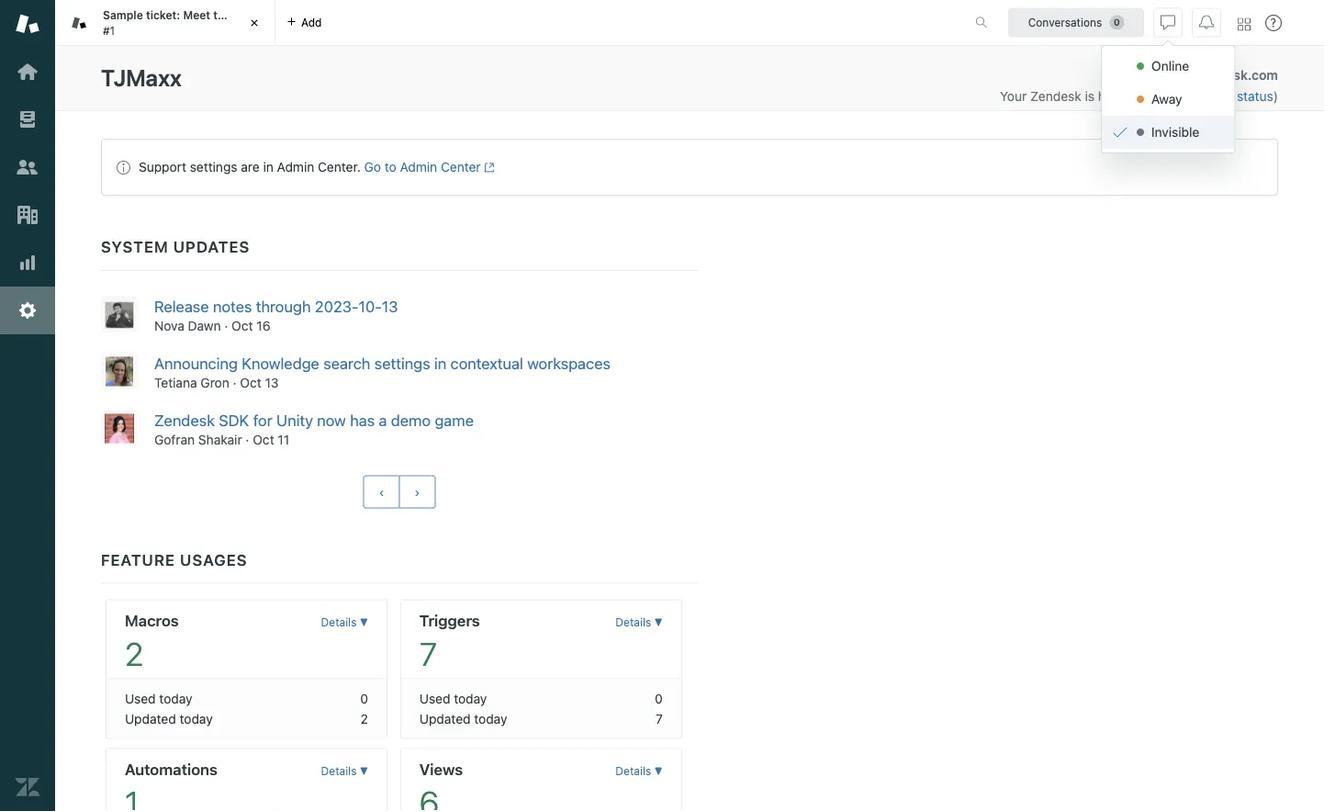 Task type: vqa. For each thing, say whether or not it's contained in the screenshot.
ZENDESK SUPPORT APPS link
no



Task type: describe. For each thing, give the bounding box(es) containing it.
knowledge
[[242, 354, 320, 372]]

›
[[415, 484, 420, 499]]

updates
[[173, 238, 250, 256]]

details ▼ for macros
[[321, 616, 368, 629]]

button displays agent's chat status as invisible. image
[[1161, 15, 1176, 30]]

details ▼ for views
[[616, 765, 663, 778]]

are
[[241, 159, 260, 175]]

oct 13
[[240, 375, 279, 390]]

1 vertical spatial settings
[[375, 354, 431, 372]]

go to admin center link
[[364, 159, 495, 175]]

announcing knowledge search settings in contextual workspaces
[[154, 354, 615, 372]]

go to admin center
[[364, 159, 481, 175]]

tjmaxx7081 .zendesk.com your zendesk is hosted in pod 20 view status )
[[1001, 68, 1279, 104]]

0 vertical spatial 13
[[382, 297, 398, 316]]

0 horizontal spatial 13
[[265, 375, 279, 390]]

used for 7
[[420, 691, 451, 706]]

sample ticket: meet the ticket #1
[[103, 9, 265, 37]]

release notes through 2023-10-13
[[154, 297, 398, 316]]

now
[[317, 411, 346, 429]]

notifications image
[[1200, 15, 1215, 30]]

tab containing sample ticket: meet the ticket
[[55, 0, 276, 46]]

workspaces
[[528, 354, 611, 372]]

2023-
[[315, 297, 359, 316]]

details ▼ for triggers
[[616, 616, 663, 629]]

support settings are in admin center.
[[139, 159, 361, 175]]

contextual
[[451, 354, 524, 372]]

used today for 2
[[125, 691, 193, 706]]

gofran
[[154, 432, 195, 447]]

1 horizontal spatial 7
[[656, 711, 663, 726]]

add
[[301, 16, 322, 29]]

get started image
[[16, 60, 40, 84]]

admin image
[[16, 299, 40, 323]]

oct 11
[[253, 432, 290, 447]]

system
[[101, 238, 169, 256]]

nova
[[154, 318, 185, 333]]

your
[[1001, 89, 1027, 104]]

#1
[[103, 24, 115, 37]]

announcing
[[154, 354, 238, 372]]

triggers 7
[[420, 611, 480, 672]]

shakair
[[198, 432, 242, 447]]

has
[[350, 411, 375, 429]]

zendesk products image
[[1239, 18, 1251, 31]]

(opens in a new tab) image
[[481, 162, 495, 173]]

customers image
[[16, 155, 40, 179]]

1 admin from the left
[[277, 159, 315, 175]]

‹ button
[[363, 475, 400, 508]]

zendesk image
[[16, 775, 40, 799]]

7 inside the triggers 7
[[420, 634, 437, 672]]

hosted
[[1099, 89, 1140, 104]]

details ▼ for automations
[[321, 765, 368, 778]]

game
[[435, 411, 474, 429]]

updated today for 2
[[125, 711, 213, 726]]

in inside tjmaxx7081 .zendesk.com your zendesk is hosted in pod 20 view status )
[[1143, 89, 1153, 104]]

nova dawn
[[154, 318, 221, 333]]

triggers
[[420, 611, 480, 629]]

view
[[1207, 89, 1234, 104]]

gofran shakair
[[154, 432, 242, 447]]

used for 2
[[125, 691, 156, 706]]

10-
[[359, 297, 382, 316]]

details for automations
[[321, 765, 357, 778]]

online
[[1152, 58, 1190, 74]]

tabs tab list
[[55, 0, 957, 46]]

zendesk sdk for unity now has a demo game
[[154, 411, 474, 429]]

20
[[1183, 89, 1199, 104]]

▼ for macros
[[360, 616, 368, 629]]

tetiana
[[154, 375, 197, 390]]

tjmaxx7081
[[1121, 68, 1193, 83]]

search
[[324, 354, 371, 372]]

1 horizontal spatial 2
[[361, 711, 368, 726]]

11
[[278, 432, 290, 447]]

tjmaxx
[[101, 64, 182, 91]]

invisible
[[1152, 125, 1200, 140]]

.zendesk.com
[[1193, 68, 1279, 83]]

oct for sdk
[[253, 432, 274, 447]]

details for macros
[[321, 616, 357, 629]]



Task type: locate. For each thing, give the bounding box(es) containing it.
0 for 2
[[360, 691, 368, 706]]

for
[[253, 411, 273, 429]]

ticket:
[[146, 9, 180, 22]]

2 0 from the left
[[655, 691, 663, 706]]

status
[[101, 139, 1279, 196]]

0 horizontal spatial used
[[125, 691, 156, 706]]

automations
[[125, 760, 218, 778]]

1 vertical spatial in
[[263, 159, 274, 175]]

0 vertical spatial settings
[[190, 159, 238, 175]]

2
[[125, 634, 143, 672], [361, 711, 368, 726]]

1 horizontal spatial in
[[435, 354, 447, 372]]

admin
[[277, 159, 315, 175], [400, 159, 438, 175]]

admin right to
[[400, 159, 438, 175]]

macros 2
[[125, 611, 179, 672]]

tab
[[55, 0, 276, 46]]

center
[[441, 159, 481, 175]]

1 updated today from the left
[[125, 711, 213, 726]]

used today down macros 2
[[125, 691, 193, 706]]

conversations
[[1029, 16, 1103, 29]]

support
[[139, 159, 186, 175]]

details
[[321, 616, 357, 629], [616, 616, 652, 629], [321, 765, 357, 778], [616, 765, 652, 778]]

add button
[[276, 0, 333, 45]]

sample
[[103, 9, 143, 22]]

is
[[1086, 89, 1095, 104]]

0 horizontal spatial 0
[[360, 691, 368, 706]]

details ▼
[[321, 616, 368, 629], [616, 616, 663, 629], [321, 765, 368, 778], [616, 765, 663, 778]]

1 horizontal spatial 0
[[655, 691, 663, 706]]

reporting image
[[16, 251, 40, 275]]

0 for 7
[[655, 691, 663, 706]]

menu
[[1102, 45, 1236, 153]]

oct down 'for'
[[253, 432, 274, 447]]

used
[[125, 691, 156, 706], [420, 691, 451, 706]]

0 vertical spatial zendesk
[[1031, 89, 1082, 104]]

in right are
[[263, 159, 274, 175]]

used today
[[125, 691, 193, 706], [420, 691, 487, 706]]

menu containing online
[[1102, 45, 1236, 153]]

sdk
[[219, 411, 249, 429]]

used today down the triggers 7
[[420, 691, 487, 706]]

2 used today from the left
[[420, 691, 487, 706]]

get help image
[[1266, 15, 1283, 31]]

1 0 from the left
[[360, 691, 368, 706]]

updated for 2
[[125, 711, 176, 726]]

updated
[[125, 711, 176, 726], [420, 711, 471, 726]]

0 horizontal spatial in
[[263, 159, 274, 175]]

view status link
[[1207, 89, 1274, 104]]

center.
[[318, 159, 361, 175]]

▼ for triggers
[[655, 616, 663, 629]]

1 horizontal spatial used today
[[420, 691, 487, 706]]

1 horizontal spatial updated today
[[420, 711, 508, 726]]

0
[[360, 691, 368, 706], [655, 691, 663, 706]]

release
[[154, 297, 209, 316]]

pod
[[1157, 89, 1180, 104]]

oct down knowledge
[[240, 375, 262, 390]]

views
[[420, 760, 463, 778]]

zendesk
[[1031, 89, 1082, 104], [154, 411, 215, 429]]

1 used from the left
[[125, 691, 156, 706]]

settings
[[190, 159, 238, 175], [375, 354, 431, 372]]

oct for notes
[[232, 318, 253, 333]]

0 horizontal spatial admin
[[277, 159, 315, 175]]

1 horizontal spatial 13
[[382, 297, 398, 316]]

zendesk support image
[[16, 12, 40, 36]]

conversations button
[[1009, 8, 1145, 37]]

13
[[382, 297, 398, 316], [265, 375, 279, 390]]

0 horizontal spatial 2
[[125, 634, 143, 672]]

0 horizontal spatial updated today
[[125, 711, 213, 726]]

usages
[[180, 550, 248, 569]]

0 vertical spatial in
[[1143, 89, 1153, 104]]

updated today for 7
[[420, 711, 508, 726]]

2 inside macros 2
[[125, 634, 143, 672]]

1 updated from the left
[[125, 711, 176, 726]]

oct
[[232, 318, 253, 333], [240, 375, 262, 390], [253, 432, 274, 447]]

› button
[[399, 475, 436, 508]]

oct left 16
[[232, 318, 253, 333]]

0 horizontal spatial zendesk
[[154, 411, 215, 429]]

▼
[[360, 616, 368, 629], [655, 616, 663, 629], [360, 765, 368, 778], [655, 765, 663, 778]]

away
[[1152, 91, 1183, 107]]

invisible menu item
[[1103, 116, 1235, 149]]

used down macros 2
[[125, 691, 156, 706]]

updated up automations
[[125, 711, 176, 726]]

1 vertical spatial 7
[[656, 711, 663, 726]]

1 vertical spatial 2
[[361, 711, 368, 726]]

1 vertical spatial 13
[[265, 375, 279, 390]]

ticket
[[234, 9, 265, 22]]

1 horizontal spatial admin
[[400, 159, 438, 175]]

notes
[[213, 297, 252, 316]]

1 horizontal spatial zendesk
[[1031, 89, 1082, 104]]

close image
[[245, 14, 264, 32]]

updated up views
[[420, 711, 471, 726]]

go
[[364, 159, 381, 175]]

oct 16
[[232, 318, 271, 333]]

13 right 2023-
[[382, 297, 398, 316]]

updated today up views
[[420, 711, 508, 726]]

macros
[[125, 611, 179, 629]]

2 vertical spatial in
[[435, 354, 447, 372]]

0 horizontal spatial updated
[[125, 711, 176, 726]]

in left pod
[[1143, 89, 1153, 104]]

0 vertical spatial 7
[[420, 634, 437, 672]]

0 vertical spatial oct
[[232, 318, 253, 333]]

2 horizontal spatial in
[[1143, 89, 1153, 104]]

1 horizontal spatial updated
[[420, 711, 471, 726]]

main element
[[0, 0, 55, 811]]

status
[[1238, 89, 1274, 104]]

today
[[159, 691, 193, 706], [454, 691, 487, 706], [180, 711, 213, 726], [474, 711, 508, 726]]

through
[[256, 297, 311, 316]]

a
[[379, 411, 387, 429]]

views image
[[16, 108, 40, 131]]

1 used today from the left
[[125, 691, 193, 706]]

zendesk left is
[[1031, 89, 1082, 104]]

unity
[[277, 411, 313, 429]]

2 admin from the left
[[400, 159, 438, 175]]

to
[[385, 159, 397, 175]]

admin left center.
[[277, 159, 315, 175]]

feature usages
[[101, 550, 248, 569]]

details for triggers
[[616, 616, 652, 629]]

updated for 7
[[420, 711, 471, 726]]

13 down knowledge
[[265, 375, 279, 390]]

demo
[[391, 411, 431, 429]]

settings left are
[[190, 159, 238, 175]]

1 horizontal spatial used
[[420, 691, 451, 706]]

dawn
[[188, 318, 221, 333]]

system updates
[[101, 238, 250, 256]]

0 horizontal spatial settings
[[190, 159, 238, 175]]

meet
[[183, 9, 210, 22]]

0 horizontal spatial used today
[[125, 691, 193, 706]]

settings right search
[[375, 354, 431, 372]]

used down the triggers 7
[[420, 691, 451, 706]]

2 updated today from the left
[[420, 711, 508, 726]]

0 vertical spatial 2
[[125, 634, 143, 672]]

▼ for views
[[655, 765, 663, 778]]

oct for knowledge
[[240, 375, 262, 390]]

1 vertical spatial zendesk
[[154, 411, 215, 429]]

zendesk inside tjmaxx7081 .zendesk.com your zendesk is hosted in pod 20 view status )
[[1031, 89, 1082, 104]]

tetiana gron
[[154, 375, 230, 390]]

in left the contextual
[[435, 354, 447, 372]]

updated today up automations
[[125, 711, 213, 726]]

▼ for automations
[[360, 765, 368, 778]]

1 vertical spatial oct
[[240, 375, 262, 390]]

status containing support settings are in admin center.
[[101, 139, 1279, 196]]

feature
[[101, 550, 175, 569]]

2 updated from the left
[[420, 711, 471, 726]]

details for views
[[616, 765, 652, 778]]

1 horizontal spatial settings
[[375, 354, 431, 372]]

pod 20 link
[[1157, 89, 1203, 104]]

2 used from the left
[[420, 691, 451, 706]]

7
[[420, 634, 437, 672], [656, 711, 663, 726]]

2 vertical spatial oct
[[253, 432, 274, 447]]

used today for 7
[[420, 691, 487, 706]]

gron
[[201, 375, 230, 390]]

16
[[257, 318, 271, 333]]

organizations image
[[16, 203, 40, 227]]

zendesk up the gofran
[[154, 411, 215, 429]]

0 horizontal spatial 7
[[420, 634, 437, 672]]

)
[[1274, 89, 1279, 104]]

updated today
[[125, 711, 213, 726], [420, 711, 508, 726]]

the
[[213, 9, 231, 22]]

‹
[[379, 484, 385, 499]]



